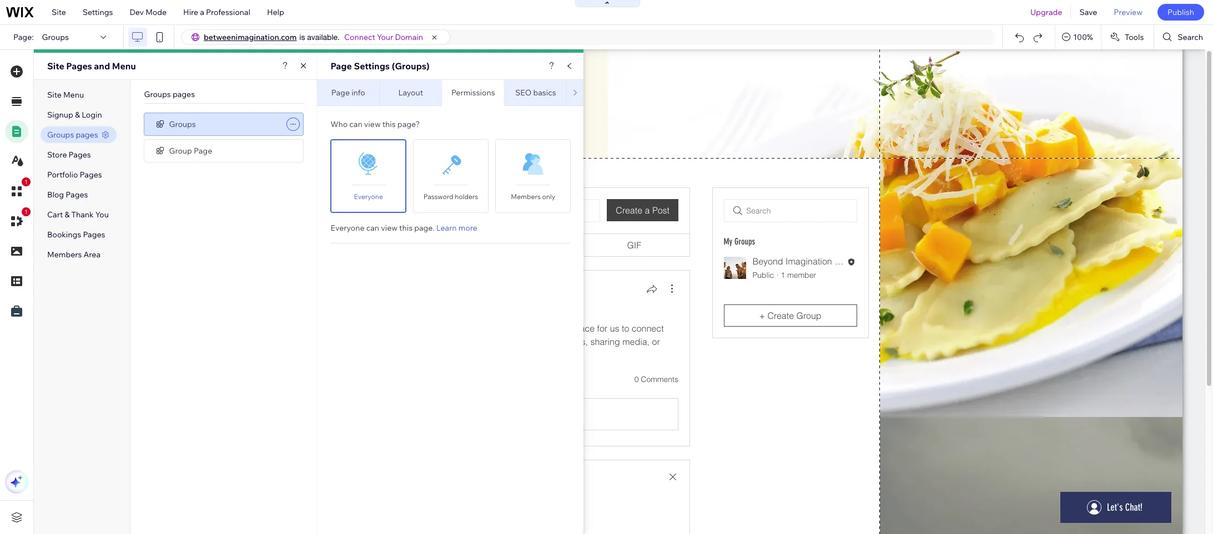 Task type: describe. For each thing, give the bounding box(es) containing it.
publish button
[[1158, 4, 1204, 21]]

and
[[94, 61, 110, 72]]

pages for blog
[[66, 190, 88, 200]]

help
[[267, 7, 284, 17]]

a
[[200, 7, 204, 17]]

upgrade
[[1031, 7, 1063, 17]]

pages for bookings
[[83, 230, 105, 240]]

0 horizontal spatial seo
[[515, 88, 532, 98]]

page?
[[398, 119, 420, 129]]

preview button
[[1106, 0, 1151, 24]]

page settings (groups)
[[331, 61, 430, 72]]

everyone for everyone can view this page. learn more
[[331, 223, 365, 233]]

portfolio pages
[[47, 170, 102, 180]]

site for site
[[52, 7, 66, 17]]

100%
[[1074, 32, 1093, 42]]

group
[[169, 146, 192, 156]]

learn
[[436, 223, 457, 233]]

hire a professional
[[183, 7, 250, 17]]

pages for store
[[69, 150, 91, 160]]

layout
[[398, 88, 423, 98]]

thank
[[71, 210, 94, 220]]

connect
[[344, 32, 375, 42]]

dev mode
[[130, 7, 167, 17]]

password holders
[[423, 193, 478, 201]]

group page
[[169, 146, 212, 156]]

1 1 button from the top
[[5, 178, 31, 203]]

& for signup
[[75, 110, 80, 120]]

100% button
[[1056, 25, 1101, 49]]

pages for portfolio
[[80, 170, 102, 180]]

1 horizontal spatial settings
[[354, 61, 390, 72]]

1 vertical spatial pages
[[76, 130, 98, 140]]

mode
[[146, 7, 167, 17]]

page for page settings (groups)
[[331, 61, 352, 72]]

& for cart
[[65, 210, 70, 220]]

2 1 button from the top
[[5, 208, 31, 233]]

preview
[[1114, 7, 1143, 17]]

learn more link
[[436, 223, 477, 233]]

site menu
[[47, 90, 84, 100]]

bookings pages
[[47, 230, 105, 240]]

basics
[[533, 88, 556, 98]]

0 horizontal spatial groups pages
[[47, 130, 98, 140]]

seo inside advanced seo
[[590, 93, 606, 103]]

holders
[[455, 193, 478, 201]]

tools
[[1125, 32, 1144, 42]]

advanced
[[580, 83, 616, 93]]

betweenimagination.com
[[204, 32, 297, 42]]

members for members area
[[47, 250, 82, 260]]

2 vertical spatial page
[[194, 146, 212, 156]]

who
[[331, 119, 348, 129]]

signup & login
[[47, 110, 102, 120]]

permissions
[[451, 88, 495, 98]]

site pages and menu
[[47, 61, 136, 72]]

is available. connect your domain
[[299, 32, 423, 42]]

pages for site
[[66, 61, 92, 72]]



Task type: locate. For each thing, give the bounding box(es) containing it.
1 vertical spatial members
[[47, 250, 82, 260]]

pages
[[173, 89, 195, 99], [76, 130, 98, 140]]

page up page info
[[331, 61, 352, 72]]

cart
[[47, 210, 63, 220]]

1 vertical spatial site
[[47, 61, 64, 72]]

1 horizontal spatial pages
[[173, 89, 195, 99]]

1 vertical spatial can
[[366, 223, 379, 233]]

seo right basics
[[590, 93, 606, 103]]

1 vertical spatial groups pages
[[47, 130, 98, 140]]

1 vertical spatial &
[[65, 210, 70, 220]]

1 button
[[5, 178, 31, 203], [5, 208, 31, 233]]

groups pages
[[144, 89, 195, 99], [47, 130, 98, 140]]

your
[[377, 32, 393, 42]]

0 vertical spatial &
[[75, 110, 80, 120]]

0 vertical spatial menu
[[112, 61, 136, 72]]

1 vertical spatial page
[[331, 88, 350, 98]]

settings left the dev
[[83, 7, 113, 17]]

1 horizontal spatial groups pages
[[144, 89, 195, 99]]

members only
[[511, 193, 555, 201]]

pages up cart & thank you at the top of the page
[[66, 190, 88, 200]]

only
[[542, 193, 555, 201]]

0 horizontal spatial members
[[47, 250, 82, 260]]

1 horizontal spatial view
[[381, 223, 398, 233]]

seo basics
[[515, 88, 556, 98]]

1 1 from the top
[[24, 179, 28, 185]]

site
[[52, 7, 66, 17], [47, 61, 64, 72], [47, 90, 62, 100]]

1 left portfolio
[[24, 179, 28, 185]]

members for members only
[[511, 193, 541, 201]]

everyone for everyone
[[354, 193, 383, 201]]

1 horizontal spatial menu
[[112, 61, 136, 72]]

0 vertical spatial 1 button
[[5, 178, 31, 203]]

0 horizontal spatial menu
[[63, 90, 84, 100]]

this left "page."
[[399, 223, 413, 233]]

everyone can view this page. learn more
[[331, 223, 477, 233]]

available.
[[307, 33, 340, 42]]

page
[[331, 61, 352, 72], [331, 88, 350, 98], [194, 146, 212, 156]]

0 vertical spatial can
[[349, 119, 362, 129]]

save
[[1080, 7, 1097, 17]]

pages up portfolio pages
[[69, 150, 91, 160]]

this for page.
[[399, 223, 413, 233]]

0 horizontal spatial &
[[65, 210, 70, 220]]

1 horizontal spatial members
[[511, 193, 541, 201]]

can for who
[[349, 119, 362, 129]]

0 vertical spatial groups pages
[[144, 89, 195, 99]]

0 vertical spatial settings
[[83, 7, 113, 17]]

bookings
[[47, 230, 81, 240]]

cart & thank you
[[47, 210, 109, 220]]

seo left basics
[[515, 88, 532, 98]]

menu
[[112, 61, 136, 72], [63, 90, 84, 100]]

store pages
[[47, 150, 91, 160]]

0 vertical spatial site
[[52, 7, 66, 17]]

members down bookings
[[47, 250, 82, 260]]

& right cart at the left of the page
[[65, 210, 70, 220]]

is
[[299, 33, 305, 42]]

publish
[[1168, 7, 1194, 17]]

0 horizontal spatial settings
[[83, 7, 113, 17]]

pages
[[66, 61, 92, 72], [69, 150, 91, 160], [80, 170, 102, 180], [66, 190, 88, 200], [83, 230, 105, 240]]

1 horizontal spatial this
[[399, 223, 413, 233]]

menu right the and
[[112, 61, 136, 72]]

0 vertical spatial 1
[[24, 179, 28, 185]]

view left "page."
[[381, 223, 398, 233]]

1 horizontal spatial &
[[75, 110, 80, 120]]

site for site menu
[[47, 90, 62, 100]]

domain
[[395, 32, 423, 42]]

members left only
[[511, 193, 541, 201]]

hire
[[183, 7, 198, 17]]

settings up info at the top left
[[354, 61, 390, 72]]

2 vertical spatial site
[[47, 90, 62, 100]]

who can view this page?
[[331, 119, 420, 129]]

dev
[[130, 7, 144, 17]]

0 horizontal spatial view
[[364, 119, 381, 129]]

store
[[47, 150, 67, 160]]

groups
[[42, 32, 69, 42], [144, 89, 171, 99], [169, 119, 196, 129], [47, 130, 74, 140]]

&
[[75, 110, 80, 120], [65, 210, 70, 220]]

settings
[[83, 7, 113, 17], [354, 61, 390, 72]]

portfolio
[[47, 170, 78, 180]]

area
[[84, 250, 101, 260]]

everyone
[[354, 193, 383, 201], [331, 223, 365, 233]]

tools button
[[1102, 25, 1154, 49]]

& left login
[[75, 110, 80, 120]]

advanced seo
[[580, 83, 616, 103]]

view for who
[[364, 119, 381, 129]]

members
[[511, 193, 541, 201], [47, 250, 82, 260]]

blog pages
[[47, 190, 88, 200]]

0 vertical spatial this
[[382, 119, 396, 129]]

pages right portfolio
[[80, 170, 102, 180]]

2 1 from the top
[[24, 209, 28, 215]]

1 button left cart at the left of the page
[[5, 208, 31, 233]]

menu up signup & login
[[63, 90, 84, 100]]

blog
[[47, 190, 64, 200]]

1 vertical spatial everyone
[[331, 223, 365, 233]]

this
[[382, 119, 396, 129], [399, 223, 413, 233]]

1 button left blog
[[5, 178, 31, 203]]

you
[[95, 210, 109, 220]]

1 vertical spatial this
[[399, 223, 413, 233]]

0 vertical spatial view
[[364, 119, 381, 129]]

0 vertical spatial page
[[331, 61, 352, 72]]

(groups)
[[392, 61, 430, 72]]

members area
[[47, 250, 101, 260]]

view
[[364, 119, 381, 129], [381, 223, 398, 233]]

0 vertical spatial pages
[[173, 89, 195, 99]]

page right group on the top left of the page
[[194, 146, 212, 156]]

1 vertical spatial menu
[[63, 90, 84, 100]]

1 vertical spatial 1
[[24, 209, 28, 215]]

password
[[423, 193, 453, 201]]

more
[[459, 223, 477, 233]]

view right who
[[364, 119, 381, 129]]

1 horizontal spatial can
[[366, 223, 379, 233]]

can for everyone
[[366, 223, 379, 233]]

pages up area
[[83, 230, 105, 240]]

professional
[[206, 7, 250, 17]]

0 vertical spatial members
[[511, 193, 541, 201]]

save button
[[1071, 0, 1106, 24]]

0 horizontal spatial this
[[382, 119, 396, 129]]

1 horizontal spatial seo
[[590, 93, 606, 103]]

page left info at the top left
[[331, 88, 350, 98]]

signup
[[47, 110, 73, 120]]

view for everyone
[[381, 223, 398, 233]]

this for page?
[[382, 119, 396, 129]]

1 vertical spatial view
[[381, 223, 398, 233]]

can right who
[[349, 119, 362, 129]]

page info
[[331, 88, 365, 98]]

search
[[1178, 32, 1203, 42]]

0 horizontal spatial pages
[[76, 130, 98, 140]]

1
[[24, 179, 28, 185], [24, 209, 28, 215]]

1 left cart at the left of the page
[[24, 209, 28, 215]]

pages left the and
[[66, 61, 92, 72]]

search button
[[1155, 25, 1213, 49]]

0 horizontal spatial can
[[349, 119, 362, 129]]

site for site pages and menu
[[47, 61, 64, 72]]

can
[[349, 119, 362, 129], [366, 223, 379, 233]]

1 vertical spatial settings
[[354, 61, 390, 72]]

login
[[82, 110, 102, 120]]

info
[[352, 88, 365, 98]]

seo
[[515, 88, 532, 98], [590, 93, 606, 103]]

this left the page?
[[382, 119, 396, 129]]

page.
[[414, 223, 435, 233]]

can left "page."
[[366, 223, 379, 233]]

page for page info
[[331, 88, 350, 98]]

1 vertical spatial 1 button
[[5, 208, 31, 233]]

0 vertical spatial everyone
[[354, 193, 383, 201]]



Task type: vqa. For each thing, say whether or not it's contained in the screenshot.
top SEARCH RESULTS
no



